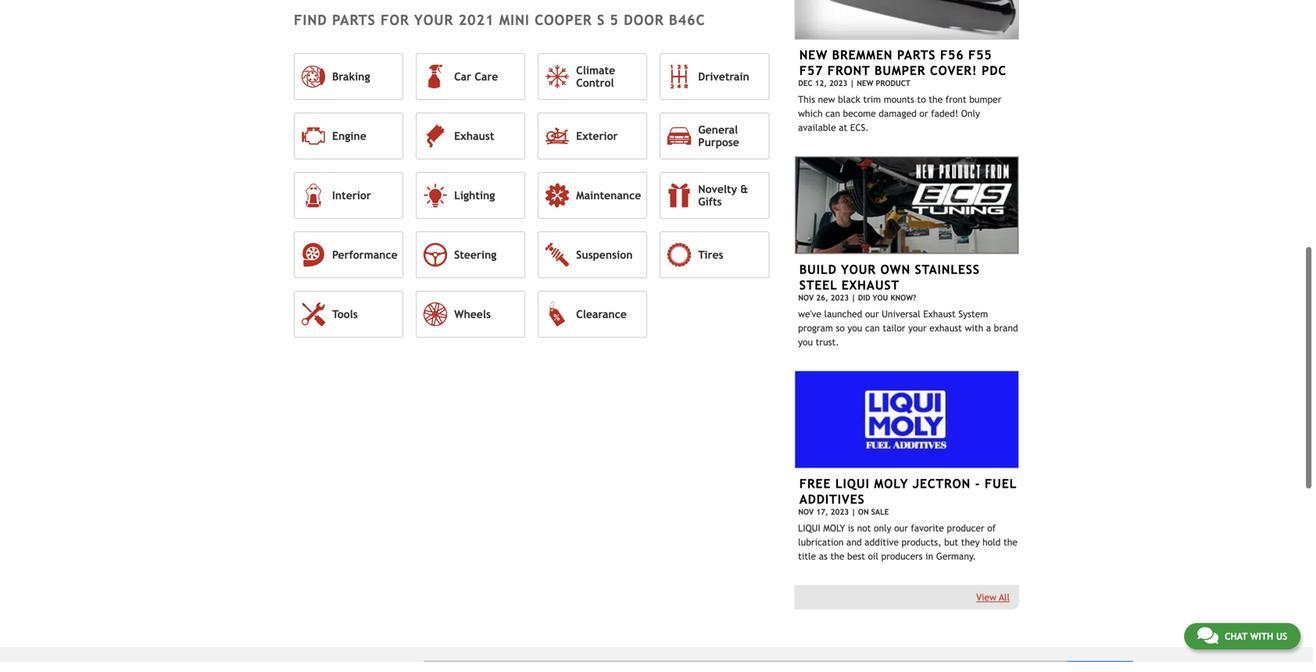 Task type: describe. For each thing, give the bounding box(es) containing it.
nov inside 'free liqui moly jectron - fuel additives nov 17, 2023 | on sale liqui moly is not only our favorite producer of lubrication and additive products, but they hold the title as the best oil producers in germany.'
[[798, 507, 814, 516]]

stainless
[[915, 262, 980, 277]]

interior
[[332, 189, 371, 202]]

1 vertical spatial exhaust
[[842, 278, 900, 292]]

but
[[944, 537, 958, 548]]

clearance
[[576, 308, 627, 320]]

lighting link
[[416, 172, 525, 219]]

find parts for your 2021 mini cooper s 5 door b46c
[[294, 12, 705, 28]]

novelty & gifts
[[698, 183, 748, 208]]

cover!
[[930, 63, 977, 78]]

additive
[[865, 537, 899, 548]]

0 vertical spatial you
[[848, 322, 862, 333]]

to
[[917, 94, 926, 105]]

gifts
[[698, 195, 722, 208]]

become
[[843, 108, 876, 119]]

all
[[999, 592, 1010, 603]]

| inside 'free liqui moly jectron - fuel additives nov 17, 2023 | on sale liqui moly is not only our favorite producer of lubrication and additive products, but they hold the title as the best oil producers in germany.'
[[851, 507, 856, 516]]

car care
[[454, 70, 498, 83]]

car care link
[[416, 53, 525, 100]]

black
[[838, 94, 860, 105]]

comments image
[[1197, 626, 1218, 645]]

new bremmen parts f56 f55 f57  front bumper cover! pdc image
[[794, 0, 1019, 40]]

maintenance
[[576, 189, 641, 202]]

chat with us
[[1225, 631, 1287, 642]]

| inside new bremmen parts f56 f55 f57  front bumper cover! pdc dec 12, 2023 | new product this new black trim mounts to the front bumper which can become damaged or faded! only available at ecs.
[[850, 79, 854, 88]]

2023 inside 'free liqui moly jectron - fuel additives nov 17, 2023 | on sale liqui moly is not only our favorite producer of lubrication and additive products, but they hold the title as the best oil producers in germany.'
[[831, 507, 849, 516]]

hold
[[983, 537, 1001, 548]]

you
[[873, 293, 888, 302]]

control
[[576, 77, 614, 89]]

only
[[961, 108, 980, 119]]

f56
[[940, 48, 964, 62]]

fuel
[[985, 476, 1017, 491]]

-
[[975, 476, 980, 491]]

nov inside build your own stainless steel exhaust nov 26, 2023 | did you know? we've launched our universal exhaust system program so you can tailor your exhaust with a brand you trust.
[[798, 293, 814, 302]]

tires link
[[660, 231, 769, 278]]

2 horizontal spatial the
[[1004, 537, 1017, 548]]

2023 inside build your own stainless steel exhaust nov 26, 2023 | did you know? we've launched our universal exhaust system program so you can tailor your exhaust with a brand you trust.
[[831, 293, 849, 302]]

maintenance link
[[538, 172, 647, 219]]

favorite
[[911, 523, 944, 533]]

parts inside new bremmen parts f56 f55 f57  front bumper cover! pdc dec 12, 2023 | new product this new black trim mounts to the front bumper which can become damaged or faded! only available at ecs.
[[897, 48, 936, 62]]

door
[[624, 12, 664, 28]]

1 vertical spatial liqui
[[798, 523, 820, 533]]

find
[[294, 12, 327, 28]]

steering
[[454, 248, 497, 261]]

in
[[926, 551, 933, 562]]

view all link
[[976, 592, 1010, 603]]

exterior link
[[538, 112, 647, 159]]

view all
[[976, 592, 1010, 603]]

only
[[874, 523, 891, 533]]

0 horizontal spatial exhaust
[[454, 130, 494, 142]]

own
[[880, 262, 910, 277]]

and
[[846, 537, 862, 548]]

steel
[[799, 278, 837, 292]]

trust.
[[816, 336, 839, 347]]

launched
[[824, 308, 862, 319]]

interior link
[[294, 172, 403, 219]]

brand
[[994, 322, 1018, 333]]

can inside new bremmen parts f56 f55 f57  front bumper cover! pdc dec 12, 2023 | new product this new black trim mounts to the front bumper which can become damaged or faded! only available at ecs.
[[825, 108, 840, 119]]

new
[[799, 48, 828, 62]]

build your own stainless steel exhaust image
[[794, 156, 1019, 254]]

sale
[[871, 507, 889, 516]]

damaged
[[879, 108, 917, 119]]

exterior
[[576, 130, 618, 142]]

bremmen
[[832, 48, 893, 62]]

can inside build your own stainless steel exhaust nov 26, 2023 | did you know? we've launched our universal exhaust system program so you can tailor your exhaust with a brand you trust.
[[865, 322, 880, 333]]

faded!
[[931, 108, 958, 119]]

new
[[857, 79, 873, 88]]

1 horizontal spatial moly
[[874, 476, 908, 491]]

f57
[[799, 63, 823, 78]]

suspension link
[[538, 231, 647, 278]]

mounts
[[884, 94, 914, 105]]

for
[[381, 12, 409, 28]]

or
[[919, 108, 928, 119]]

lubrication
[[798, 537, 844, 548]]

your inside build your own stainless steel exhaust nov 26, 2023 | did you know? we've launched our universal exhaust system program so you can tailor your exhaust with a brand you trust.
[[908, 322, 927, 333]]

build
[[799, 262, 837, 277]]

with inside chat with us link
[[1250, 631, 1273, 642]]

climate control link
[[538, 53, 647, 100]]

cooper
[[535, 12, 592, 28]]

ecs.
[[850, 122, 869, 133]]

us
[[1276, 631, 1287, 642]]

&
[[740, 183, 748, 195]]

climate
[[576, 64, 615, 76]]

0 vertical spatial parts
[[332, 12, 376, 28]]

performance
[[332, 248, 398, 261]]

trim
[[863, 94, 881, 105]]

2 vertical spatial the
[[830, 551, 844, 562]]



Task type: locate. For each thing, give the bounding box(es) containing it.
our right the only
[[894, 523, 908, 533]]

our inside build your own stainless steel exhaust nov 26, 2023 | did you know? we've launched our universal exhaust system program so you can tailor your exhaust with a brand you trust.
[[865, 308, 879, 319]]

germany.
[[936, 551, 976, 562]]

0 vertical spatial moly
[[874, 476, 908, 491]]

exhaust up did on the right top of the page
[[842, 278, 900, 292]]

a
[[986, 322, 991, 333]]

dec
[[798, 79, 813, 88]]

parts up bumper
[[897, 48, 936, 62]]

17,
[[816, 507, 828, 516]]

as
[[819, 551, 828, 562]]

0 vertical spatial the
[[929, 94, 943, 105]]

moly up sale
[[874, 476, 908, 491]]

braking link
[[294, 53, 403, 100]]

1 vertical spatial with
[[1250, 631, 1273, 642]]

0 vertical spatial |
[[850, 79, 854, 88]]

0 horizontal spatial can
[[825, 108, 840, 119]]

the right as
[[830, 551, 844, 562]]

which
[[798, 108, 823, 119]]

engine
[[332, 130, 366, 142]]

2023
[[829, 79, 848, 88], [831, 293, 849, 302], [831, 507, 849, 516]]

your right for
[[414, 12, 454, 28]]

bumper
[[969, 94, 1001, 105]]

with inside build your own stainless steel exhaust nov 26, 2023 | did you know? we've launched our universal exhaust system program so you can tailor your exhaust with a brand you trust.
[[965, 322, 983, 333]]

2023 down front
[[829, 79, 848, 88]]

general
[[698, 123, 738, 136]]

0 horizontal spatial with
[[965, 322, 983, 333]]

build your own stainless steel exhaust link
[[799, 262, 980, 292]]

liqui up additives
[[835, 476, 870, 491]]

new bremmen parts f56 f55 f57  front bumper cover! pdc dec 12, 2023 | new product this new black trim mounts to the front bumper which can become damaged or faded! only available at ecs.
[[798, 48, 1007, 133]]

on
[[858, 507, 869, 516]]

1 vertical spatial |
[[851, 293, 856, 302]]

novelty
[[698, 183, 737, 195]]

tailor
[[883, 322, 905, 333]]

0 horizontal spatial your
[[414, 12, 454, 28]]

system
[[959, 308, 988, 319]]

0 horizontal spatial moly
[[823, 523, 845, 533]]

1 horizontal spatial liqui
[[835, 476, 870, 491]]

purpose
[[698, 136, 739, 148]]

1 horizontal spatial your
[[908, 322, 927, 333]]

bumper
[[875, 63, 926, 78]]

general purpose link
[[660, 112, 769, 159]]

you right so
[[848, 322, 862, 333]]

did
[[858, 293, 870, 302]]

2 vertical spatial 2023
[[831, 507, 849, 516]]

know?
[[890, 293, 916, 302]]

2023 up launched
[[831, 293, 849, 302]]

0 vertical spatial your
[[414, 12, 454, 28]]

liqui
[[835, 476, 870, 491], [798, 523, 820, 533]]

at
[[839, 122, 848, 133]]

performance link
[[294, 231, 403, 278]]

| left on
[[851, 507, 856, 516]]

1 vertical spatial you
[[798, 336, 813, 347]]

of
[[987, 523, 996, 533]]

1 vertical spatial your
[[908, 322, 927, 333]]

so
[[836, 322, 845, 333]]

exhaust
[[930, 322, 962, 333]]

tires
[[698, 248, 723, 261]]

you down program
[[798, 336, 813, 347]]

1 vertical spatial moly
[[823, 523, 845, 533]]

s
[[597, 12, 605, 28]]

braking
[[332, 70, 370, 83]]

0 horizontal spatial the
[[830, 551, 844, 562]]

additives
[[799, 492, 865, 507]]

1 vertical spatial the
[[1004, 537, 1017, 548]]

0 vertical spatial exhaust
[[454, 130, 494, 142]]

| inside build your own stainless steel exhaust nov 26, 2023 | did you know? we've launched our universal exhaust system program so you can tailor your exhaust with a brand you trust.
[[851, 293, 856, 302]]

can down 'new'
[[825, 108, 840, 119]]

products,
[[902, 537, 941, 548]]

2 nov from the top
[[798, 507, 814, 516]]

tools
[[332, 308, 358, 320]]

0 vertical spatial liqui
[[835, 476, 870, 491]]

2 vertical spatial |
[[851, 507, 856, 516]]

1 horizontal spatial you
[[848, 322, 862, 333]]

1 horizontal spatial our
[[894, 523, 908, 533]]

build your own stainless steel exhaust nov 26, 2023 | did you know? we've launched our universal exhaust system program so you can tailor your exhaust with a brand you trust.
[[798, 262, 1018, 347]]

chat
[[1225, 631, 1248, 642]]

the
[[929, 94, 943, 105], [1004, 537, 1017, 548], [830, 551, 844, 562]]

drivetrain link
[[660, 53, 769, 100]]

our down did on the right top of the page
[[865, 308, 879, 319]]

b46c
[[669, 12, 705, 28]]

0 vertical spatial nov
[[798, 293, 814, 302]]

title
[[798, 551, 816, 562]]

view
[[976, 592, 996, 603]]

0 horizontal spatial you
[[798, 336, 813, 347]]

2021
[[458, 12, 494, 28]]

with left the us on the bottom of page
[[1250, 631, 1273, 642]]

1 horizontal spatial exhaust
[[842, 278, 900, 292]]

2 horizontal spatial exhaust
[[923, 308, 956, 319]]

can left tailor
[[865, 322, 880, 333]]

0 horizontal spatial our
[[865, 308, 879, 319]]

0 vertical spatial can
[[825, 108, 840, 119]]

1 vertical spatial 2023
[[831, 293, 849, 302]]

nov
[[798, 293, 814, 302], [798, 507, 814, 516]]

0 horizontal spatial parts
[[332, 12, 376, 28]]

tools link
[[294, 291, 403, 338]]

this
[[798, 94, 815, 105]]

1 vertical spatial our
[[894, 523, 908, 533]]

parts left for
[[332, 12, 376, 28]]

liqui up lubrication at the bottom of page
[[798, 523, 820, 533]]

0 vertical spatial 2023
[[829, 79, 848, 88]]

Email email field
[[424, 661, 1067, 662]]

engine link
[[294, 112, 403, 159]]

exhaust up exhaust in the right of the page
[[923, 308, 956, 319]]

moly left is
[[823, 523, 845, 533]]

1 horizontal spatial parts
[[897, 48, 936, 62]]

0 vertical spatial with
[[965, 322, 983, 333]]

exhaust link
[[416, 112, 525, 159]]

2023 down additives
[[831, 507, 849, 516]]

nov left the 17, in the right bottom of the page
[[798, 507, 814, 516]]

1 horizontal spatial with
[[1250, 631, 1273, 642]]

the right hold
[[1004, 537, 1017, 548]]

exhaust up lighting
[[454, 130, 494, 142]]

1 nov from the top
[[798, 293, 814, 302]]

your
[[841, 262, 876, 277]]

chat with us link
[[1184, 623, 1301, 650]]

5
[[610, 12, 619, 28]]

product
[[876, 79, 910, 88]]

mini
[[499, 12, 530, 28]]

program
[[798, 322, 833, 333]]

12,
[[815, 79, 827, 88]]

front
[[946, 94, 967, 105]]

general purpose
[[698, 123, 739, 148]]

| down front
[[850, 79, 854, 88]]

| left did on the right top of the page
[[851, 293, 856, 302]]

0 vertical spatial our
[[865, 308, 879, 319]]

1 horizontal spatial the
[[929, 94, 943, 105]]

1 horizontal spatial can
[[865, 322, 880, 333]]

lighting
[[454, 189, 495, 202]]

pdc
[[982, 63, 1007, 78]]

with down system
[[965, 322, 983, 333]]

1 vertical spatial parts
[[897, 48, 936, 62]]

the inside new bremmen parts f56 f55 f57  front bumper cover! pdc dec 12, 2023 | new product this new black trim mounts to the front bumper which can become damaged or faded! only available at ecs.
[[929, 94, 943, 105]]

0 horizontal spatial liqui
[[798, 523, 820, 533]]

2 vertical spatial exhaust
[[923, 308, 956, 319]]

we've
[[798, 308, 821, 319]]

your down universal at the top of page
[[908, 322, 927, 333]]

our inside 'free liqui moly jectron - fuel additives nov 17, 2023 | on sale liqui moly is not only our favorite producer of lubrication and additive products, but they hold the title as the best oil producers in germany.'
[[894, 523, 908, 533]]

drivetrain
[[698, 70, 749, 83]]

jectron
[[913, 476, 971, 491]]

steering link
[[416, 231, 525, 278]]

our
[[865, 308, 879, 319], [894, 523, 908, 533]]

not
[[857, 523, 871, 533]]

oil
[[868, 551, 878, 562]]

you
[[848, 322, 862, 333], [798, 336, 813, 347]]

1 vertical spatial nov
[[798, 507, 814, 516]]

2023 inside new bremmen parts f56 f55 f57  front bumper cover! pdc dec 12, 2023 | new product this new black trim mounts to the front bumper which can become damaged or faded! only available at ecs.
[[829, 79, 848, 88]]

is
[[848, 523, 854, 533]]

the right to
[[929, 94, 943, 105]]

free
[[799, 476, 831, 491]]

nov left the 26,
[[798, 293, 814, 302]]

clearance link
[[538, 291, 647, 338]]

free liqui moly jectron - fuel additives nov 17, 2023 | on sale liqui moly is not only our favorite producer of lubrication and additive products, but they hold the title as the best oil producers in germany.
[[798, 476, 1017, 562]]

producer
[[947, 523, 984, 533]]

free liqui moly jectron - fuel additives image
[[794, 370, 1019, 469]]

1 vertical spatial can
[[865, 322, 880, 333]]



Task type: vqa. For each thing, say whether or not it's contained in the screenshot.
the topmost states,
no



